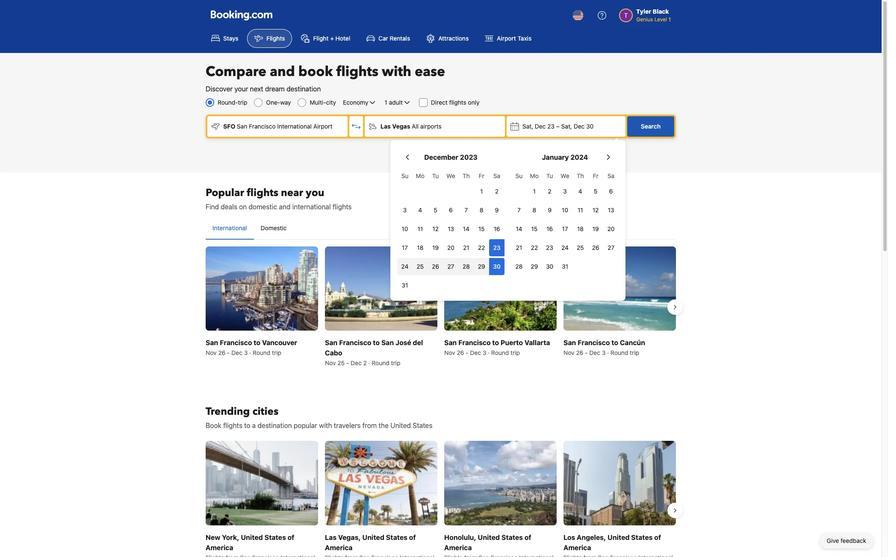 Task type: vqa. For each thing, say whether or not it's contained in the screenshot.
Of in New York, United States of America
yes



Task type: locate. For each thing, give the bounding box(es) containing it.
fr up 5 option
[[593, 172, 599, 180]]

direct
[[431, 99, 448, 106]]

2 15 from the left
[[532, 225, 538, 233]]

los angeles, united states of america image
[[564, 442, 676, 526]]

27 January 2024 checkbox
[[604, 240, 619, 257]]

18 December 2023 checkbox
[[413, 240, 428, 257]]

1 horizontal spatial 19
[[593, 225, 599, 233]]

8 December 2023 checkbox
[[474, 202, 490, 219]]

fr up '1 december 2023' checkbox
[[479, 172, 485, 180]]

22 right 21 december 2023 option at top
[[478, 244, 485, 252]]

8 inside option
[[533, 207, 537, 214]]

17 right 16 january 2024 option
[[562, 225, 568, 233]]

21 left 22 january 2024 option
[[516, 244, 523, 252]]

1 28 from the left
[[463, 263, 470, 270]]

san for san francisco to cancún
[[564, 339, 576, 347]]

7 December 2023 checkbox
[[459, 202, 474, 219]]

24 inside "cell"
[[402, 263, 409, 270]]

las left vegas
[[381, 123, 391, 130]]

new york, united states of america link
[[206, 442, 318, 558]]

30 inside 'dropdown button'
[[587, 123, 594, 130]]

san
[[237, 123, 247, 130], [206, 339, 218, 347], [325, 339, 338, 347], [382, 339, 394, 347], [445, 339, 457, 347], [564, 339, 576, 347]]

1 21 from the left
[[463, 244, 470, 252]]

francisco inside san francisco to cancún nov 26 - dec 3 · round trip
[[578, 339, 610, 347]]

to left vancouver
[[254, 339, 261, 347]]

to left josé
[[373, 339, 380, 347]]

18 inside checkbox
[[578, 225, 584, 233]]

of for los angeles, united states of america
[[655, 534, 662, 542]]

12 for the 12 january 2024 checkbox
[[593, 207, 599, 214]]

1 December 2023 checkbox
[[474, 183, 490, 200]]

america down new
[[206, 544, 233, 552]]

23 right 22 checkbox
[[494, 244, 501, 252]]

0 horizontal spatial 21
[[463, 244, 470, 252]]

5 January 2024 checkbox
[[588, 183, 604, 200]]

1 22 from the left
[[478, 244, 485, 252]]

29 cell
[[474, 257, 490, 276]]

of inside las vegas, united states of america
[[409, 534, 416, 542]]

flights up economy
[[337, 62, 379, 81]]

15 inside option
[[532, 225, 538, 233]]

25 left the 26 december 2023 checkbox
[[417, 263, 424, 270]]

13 inside checkbox
[[608, 207, 615, 214]]

4 inside option
[[579, 188, 583, 195]]

0 horizontal spatial 15
[[479, 225, 485, 233]]

27 inside checkbox
[[608, 244, 615, 252]]

24
[[562, 244, 569, 252], [402, 263, 409, 270]]

we down december 2023
[[447, 172, 456, 180]]

31 December 2023 checkbox
[[398, 277, 413, 294]]

0 horizontal spatial 12
[[433, 225, 439, 233]]

27 right the 26 december 2023 checkbox
[[448, 263, 455, 270]]

1 29 from the left
[[478, 263, 486, 270]]

2 7 from the left
[[518, 207, 521, 214]]

2 mo from the left
[[530, 172, 539, 180]]

30 right –
[[587, 123, 594, 130]]

1 15 from the left
[[479, 225, 485, 233]]

0 horizontal spatial 20
[[448, 244, 455, 252]]

with inside trending cities book flights to a destination popular with travelers from the united states
[[319, 422, 332, 430]]

1 horizontal spatial 13
[[608, 207, 615, 214]]

and up the dream
[[270, 62, 295, 81]]

grid
[[398, 168, 505, 294], [512, 168, 619, 276]]

trip down josé
[[391, 360, 401, 367]]

1 vertical spatial destination
[[258, 422, 292, 430]]

15 for 15 january 2024 option
[[532, 225, 538, 233]]

1 fr from the left
[[479, 172, 485, 180]]

black
[[653, 8, 669, 15]]

vallarta
[[525, 339, 550, 347]]

united right angeles,
[[608, 534, 630, 542]]

cabo
[[325, 350, 342, 357]]

10 right 9 option
[[562, 207, 569, 214]]

31 down 24 december 2023 checkbox
[[402, 282, 408, 289]]

sa up 2 december 2023 option
[[494, 172, 501, 180]]

8 for 8 january 2024 option
[[533, 207, 537, 214]]

16 January 2024 checkbox
[[542, 221, 558, 238]]

sat, dec 23 – sat, dec 30
[[523, 123, 594, 130]]

6 right 5 checkbox
[[449, 207, 453, 214]]

- inside san francisco to cancún nov 26 - dec 3 · round trip
[[585, 350, 588, 357]]

25 cell
[[413, 257, 428, 276]]

los
[[564, 534, 576, 542]]

1 horizontal spatial tu
[[547, 172, 553, 180]]

1 horizontal spatial 15
[[532, 225, 538, 233]]

12 January 2024 checkbox
[[588, 202, 604, 219]]

2 we from the left
[[561, 172, 570, 180]]

th
[[463, 172, 470, 180], [577, 172, 584, 180]]

the
[[379, 422, 389, 430]]

22 January 2024 checkbox
[[527, 240, 542, 257]]

12 right 11 january 2024 option
[[593, 207, 599, 214]]

0 vertical spatial 25
[[577, 244, 584, 252]]

0 vertical spatial and
[[270, 62, 295, 81]]

0 horizontal spatial 10
[[402, 225, 408, 233]]

tu up 2 checkbox on the right top
[[547, 172, 553, 180]]

26 December 2023 checkbox
[[428, 258, 444, 276]]

29 January 2024 checkbox
[[527, 258, 542, 276]]

22 right 21 january 2024 checkbox
[[531, 244, 538, 252]]

1 horizontal spatial 24
[[562, 244, 569, 252]]

1 vertical spatial 19
[[433, 244, 439, 252]]

united inside los angeles, united states of america
[[608, 534, 630, 542]]

honolulu, united states of america image
[[445, 442, 557, 526]]

domestic button
[[254, 217, 294, 240]]

0 horizontal spatial 27
[[448, 263, 455, 270]]

to left cancún
[[612, 339, 619, 347]]

states inside honolulu, united states of america
[[502, 534, 523, 542]]

2 8 from the left
[[533, 207, 537, 214]]

20
[[608, 225, 615, 233], [448, 244, 455, 252]]

1 region from the top
[[199, 243, 683, 372]]

3 inside "checkbox"
[[403, 207, 407, 214]]

14 December 2023 checkbox
[[459, 221, 474, 238]]

13 for '13' checkbox
[[608, 207, 615, 214]]

30 January 2024 checkbox
[[542, 258, 558, 276]]

way
[[280, 99, 291, 106]]

0 horizontal spatial sat,
[[523, 123, 534, 130]]

mo up 1 option
[[530, 172, 539, 180]]

search button
[[628, 116, 675, 137]]

airport down multi-city
[[314, 123, 333, 130]]

4 america from the left
[[564, 544, 592, 552]]

1 horizontal spatial 22
[[531, 244, 538, 252]]

san for san francisco to vancouver
[[206, 339, 218, 347]]

1 th from the left
[[463, 172, 470, 180]]

11 right the 10 january 2024 checkbox
[[578, 207, 583, 214]]

1 horizontal spatial 7
[[518, 207, 521, 214]]

las left vegas, on the left bottom
[[325, 534, 337, 542]]

1 vertical spatial airport
[[314, 123, 333, 130]]

3 January 2024 checkbox
[[558, 183, 573, 200]]

2 sat, from the left
[[562, 123, 572, 130]]

25
[[577, 244, 584, 252], [417, 263, 424, 270], [338, 360, 345, 367]]

and inside compare and book flights with ease discover your next dream destination
[[270, 62, 295, 81]]

31 inside option
[[562, 263, 569, 270]]

find
[[206, 203, 219, 211]]

1 of from the left
[[288, 534, 295, 542]]

destination up multi-
[[287, 85, 321, 93]]

30 right 29 december 2023 checkbox
[[494, 263, 501, 270]]

8 for 8 december 2023 checkbox
[[480, 207, 484, 214]]

0 horizontal spatial 16
[[494, 225, 500, 233]]

0 horizontal spatial international
[[213, 225, 247, 232]]

16 inside checkbox
[[494, 225, 500, 233]]

24 left 25 checkbox at the top of the page
[[402, 263, 409, 270]]

7
[[465, 207, 468, 214], [518, 207, 521, 214]]

1 vertical spatial 18
[[417, 244, 424, 252]]

of for new york, united states of america
[[288, 534, 295, 542]]

21
[[463, 244, 470, 252], [516, 244, 523, 252]]

1 horizontal spatial 4
[[579, 188, 583, 195]]

flights right international
[[333, 203, 352, 211]]

16 for 16 january 2024 option
[[547, 225, 553, 233]]

of for las vegas, united states of america
[[409, 534, 416, 542]]

27 for 27 december 2023 option
[[448, 263, 455, 270]]

th for 2023
[[463, 172, 470, 180]]

12 inside option
[[433, 225, 439, 233]]

9 inside checkbox
[[495, 207, 499, 214]]

2 14 from the left
[[516, 225, 523, 233]]

trip
[[238, 99, 247, 106], [272, 350, 282, 357], [511, 350, 520, 357], [630, 350, 640, 357], [391, 360, 401, 367]]

united right the
[[391, 422, 411, 430]]

las vegas, united states of america
[[325, 534, 416, 552]]

26
[[592, 244, 600, 252], [432, 263, 439, 270], [218, 350, 226, 357], [457, 350, 464, 357], [576, 350, 584, 357]]

2 su from the left
[[516, 172, 523, 180]]

20 right the 19 december 2023 option
[[448, 244, 455, 252]]

8
[[480, 207, 484, 214], [533, 207, 537, 214]]

2 inside checkbox
[[548, 188, 552, 195]]

11 January 2024 checkbox
[[573, 202, 588, 219]]

11 December 2023 checkbox
[[413, 221, 428, 238]]

san for san francisco to puerto vallarta
[[445, 339, 457, 347]]

18 right 17 january 2024 option
[[578, 225, 584, 233]]

0 horizontal spatial mo
[[416, 172, 425, 180]]

0 horizontal spatial 14
[[463, 225, 470, 233]]

sat, dec 23 – sat, dec 30 button
[[507, 116, 626, 137]]

19 January 2024 checkbox
[[588, 221, 604, 238]]

united right vegas, on the left bottom
[[363, 534, 385, 542]]

los angeles, united states of america
[[564, 534, 662, 552]]

th for 2024
[[577, 172, 584, 180]]

23 cell
[[490, 238, 505, 257]]

round inside san francisco to cancún nov 26 - dec 3 · round trip
[[611, 350, 629, 357]]

30 December 2023 checkbox
[[490, 258, 505, 276]]

to inside san francisco to san josé del cabo nov 25 - dec 2 · round trip
[[373, 339, 380, 347]]

0 vertical spatial 13
[[608, 207, 615, 214]]

of inside new york, united states of america
[[288, 534, 295, 542]]

united inside new york, united states of america
[[241, 534, 263, 542]]

15 January 2024 checkbox
[[527, 221, 542, 238]]

las vegas, united states of america image
[[325, 442, 438, 526]]

17 for 17 january 2024 option
[[562, 225, 568, 233]]

17 inside checkbox
[[402, 244, 408, 252]]

las
[[381, 123, 391, 130], [325, 534, 337, 542]]

1 16 from the left
[[494, 225, 500, 233]]

14
[[463, 225, 470, 233], [516, 225, 523, 233]]

15 right 14 december 2023 checkbox
[[479, 225, 485, 233]]

united for new york, united states of america
[[241, 534, 263, 542]]

1 horizontal spatial 31
[[562, 263, 569, 270]]

6 for the 6 december 2023 checkbox
[[449, 207, 453, 214]]

flights down trending
[[223, 422, 243, 430]]

19 right 18 december 2023 option
[[433, 244, 439, 252]]

1 sat, from the left
[[523, 123, 534, 130]]

new york, united states of america image
[[206, 442, 318, 526]]

30
[[587, 123, 594, 130], [494, 263, 501, 270], [546, 263, 554, 270]]

27 right 26 january 2024 option
[[608, 244, 615, 252]]

international down deals
[[213, 225, 247, 232]]

21 January 2024 checkbox
[[512, 240, 527, 257]]

feedback
[[841, 538, 867, 545]]

9 December 2023 checkbox
[[490, 202, 505, 219]]

1 vertical spatial las
[[325, 534, 337, 542]]

1 horizontal spatial su
[[516, 172, 523, 180]]

29 right "28" checkbox
[[478, 263, 486, 270]]

1 left the adult
[[385, 99, 388, 106]]

28 December 2023 checkbox
[[459, 258, 474, 276]]

14 January 2024 checkbox
[[512, 221, 527, 238]]

1 9 from the left
[[495, 207, 499, 214]]

vegas
[[393, 123, 411, 130]]

su for january
[[516, 172, 523, 180]]

0 horizontal spatial 19
[[433, 244, 439, 252]]

19
[[593, 225, 599, 233], [433, 244, 439, 252]]

2 sa from the left
[[608, 172, 615, 180]]

19 inside checkbox
[[593, 225, 599, 233]]

1 vertical spatial region
[[199, 438, 683, 558]]

0 horizontal spatial with
[[319, 422, 332, 430]]

9 inside option
[[548, 207, 552, 214]]

discover
[[206, 85, 233, 93]]

0 horizontal spatial las
[[325, 534, 337, 542]]

0 horizontal spatial 31
[[402, 282, 408, 289]]

su for december
[[402, 172, 409, 180]]

josé
[[396, 339, 411, 347]]

nov inside san francisco to puerto vallarta nov 26 - dec 3 · round trip
[[445, 350, 455, 357]]

2 21 from the left
[[516, 244, 523, 252]]

to left puerto
[[493, 339, 499, 347]]

8 inside checkbox
[[480, 207, 484, 214]]

17 left 18 december 2023 option
[[402, 244, 408, 252]]

24 for 24 january 2024 checkbox
[[562, 244, 569, 252]]

28
[[463, 263, 470, 270], [516, 263, 523, 270]]

10 inside option
[[402, 225, 408, 233]]

15 inside option
[[479, 225, 485, 233]]

we for january
[[561, 172, 570, 180]]

francisco inside san francisco to puerto vallarta nov 26 - dec 3 · round trip
[[459, 339, 491, 347]]

francisco inside 'san francisco to vancouver nov 26 - dec 3 · round trip'
[[220, 339, 252, 347]]

31 right 30 checkbox
[[562, 263, 569, 270]]

1 tu from the left
[[432, 172, 439, 180]]

13 right the 12 january 2024 checkbox
[[608, 207, 615, 214]]

2 region from the top
[[199, 438, 683, 558]]

0 vertical spatial 10
[[562, 207, 569, 214]]

december
[[424, 154, 459, 161]]

1 horizontal spatial mo
[[530, 172, 539, 180]]

29 inside 29 checkbox
[[531, 263, 538, 270]]

29 December 2023 checkbox
[[474, 258, 490, 276]]

america for new
[[206, 544, 233, 552]]

only
[[468, 99, 480, 106]]

2 america from the left
[[325, 544, 353, 552]]

16 right 15 january 2024 option
[[547, 225, 553, 233]]

30 inside checkbox
[[546, 263, 554, 270]]

2 grid from the left
[[512, 168, 619, 276]]

we
[[447, 172, 456, 180], [561, 172, 570, 180]]

17 December 2023 checkbox
[[398, 240, 413, 257]]

1 grid from the left
[[398, 168, 505, 294]]

honolulu,
[[445, 534, 477, 542]]

9 right 8 december 2023 checkbox
[[495, 207, 499, 214]]

1 14 from the left
[[463, 225, 470, 233]]

18 inside option
[[417, 244, 424, 252]]

1 horizontal spatial 6
[[610, 188, 613, 195]]

1 vertical spatial 10
[[402, 225, 408, 233]]

to for puerto
[[493, 339, 499, 347]]

3
[[564, 188, 567, 195], [403, 207, 407, 214], [244, 350, 248, 357], [483, 350, 487, 357], [602, 350, 606, 357]]

las vegas, united states of america link
[[325, 442, 438, 558]]

1 horizontal spatial sa
[[608, 172, 615, 180]]

fr for 2023
[[479, 172, 485, 180]]

francisco for san francisco to san josé del cabo
[[339, 339, 372, 347]]

1 horizontal spatial 20
[[608, 225, 615, 233]]

domestic
[[249, 203, 277, 211]]

tyler
[[637, 8, 652, 15]]

0 horizontal spatial 8
[[480, 207, 484, 214]]

su
[[402, 172, 409, 180], [516, 172, 523, 180]]

13 inside option
[[448, 225, 454, 233]]

13 December 2023 checkbox
[[444, 221, 459, 238]]

region
[[199, 243, 683, 372], [199, 438, 683, 558]]

2 of from the left
[[409, 534, 416, 542]]

23
[[548, 123, 555, 130], [494, 244, 501, 252], [546, 244, 554, 252]]

7 left 8 january 2024 option
[[518, 207, 521, 214]]

2 28 from the left
[[516, 263, 523, 270]]

sat, right –
[[562, 123, 572, 130]]

america down los
[[564, 544, 592, 552]]

1 vertical spatial 27
[[448, 263, 455, 270]]

1 mo from the left
[[416, 172, 425, 180]]

flights
[[267, 35, 285, 42]]

and down near
[[279, 203, 291, 211]]

· inside 'san francisco to vancouver nov 26 - dec 3 · round trip'
[[250, 350, 251, 357]]

1 horizontal spatial 9
[[548, 207, 552, 214]]

1 horizontal spatial 30
[[546, 263, 554, 270]]

21 inside option
[[463, 244, 470, 252]]

sat, left –
[[523, 123, 534, 130]]

1 vertical spatial 17
[[402, 244, 408, 252]]

to inside san francisco to cancún nov 26 - dec 3 · round trip
[[612, 339, 619, 347]]

popular
[[294, 422, 318, 430]]

0 horizontal spatial 24
[[402, 263, 409, 270]]

united
[[391, 422, 411, 430], [241, 534, 263, 542], [363, 534, 385, 542], [478, 534, 500, 542], [608, 534, 630, 542]]

17 inside option
[[562, 225, 568, 233]]

23 left 24 january 2024 checkbox
[[546, 244, 554, 252]]

25 inside option
[[577, 244, 584, 252]]

6
[[610, 188, 613, 195], [449, 207, 453, 214]]

6 December 2023 checkbox
[[444, 202, 459, 219]]

1
[[669, 16, 671, 23], [385, 99, 388, 106], [480, 188, 483, 195], [533, 188, 536, 195]]

10 left 11 december 2023 option
[[402, 225, 408, 233]]

0 vertical spatial airport
[[497, 35, 516, 42]]

grid for december
[[398, 168, 505, 294]]

united right york,
[[241, 534, 263, 542]]

to
[[254, 339, 261, 347], [373, 339, 380, 347], [493, 339, 499, 347], [612, 339, 619, 347], [244, 422, 251, 430]]

1 horizontal spatial sat,
[[562, 123, 572, 130]]

1 vertical spatial 24
[[402, 263, 409, 270]]

18 right 17 checkbox
[[417, 244, 424, 252]]

0 horizontal spatial 30
[[494, 263, 501, 270]]

30 for 30 checkbox
[[546, 263, 554, 270]]

23 left –
[[548, 123, 555, 130]]

airport taxis
[[497, 35, 532, 42]]

28 left 29 checkbox
[[516, 263, 523, 270]]

puerto
[[501, 339, 523, 347]]

28 inside the 28 january 2024 option
[[516, 263, 523, 270]]

2 inside san francisco to san josé del cabo nov 25 - dec 2 · round trip
[[363, 360, 367, 367]]

16 right 15 option
[[494, 225, 500, 233]]

with up the adult
[[382, 62, 412, 81]]

tab list
[[206, 217, 676, 240]]

0 vertical spatial 12
[[593, 207, 599, 214]]

united inside las vegas, united states of america
[[363, 534, 385, 542]]

2 th from the left
[[577, 172, 584, 180]]

28 for 21
[[516, 263, 523, 270]]

1 vertical spatial 25
[[417, 263, 424, 270]]

from
[[363, 422, 377, 430]]

4 right 3 december 2023 "checkbox"
[[419, 207, 422, 214]]

31 inside 31 december 2023 checkbox
[[402, 282, 408, 289]]

compare
[[206, 62, 267, 81]]

24 December 2023 checkbox
[[398, 258, 413, 276]]

· inside san francisco to san josé del cabo nov 25 - dec 2 · round trip
[[369, 360, 370, 367]]

1 we from the left
[[447, 172, 456, 180]]

tu down december
[[432, 172, 439, 180]]

francisco for san francisco to cancún
[[578, 339, 610, 347]]

to inside 'san francisco to vancouver nov 26 - dec 3 · round trip'
[[254, 339, 261, 347]]

1 horizontal spatial las
[[381, 123, 391, 130]]

dec inside 'san francisco to vancouver nov 26 - dec 3 · round trip'
[[232, 350, 243, 357]]

trip inside san francisco to cancún nov 26 - dec 3 · round trip
[[630, 350, 640, 357]]

16
[[494, 225, 500, 233], [547, 225, 553, 233]]

0 vertical spatial 27
[[608, 244, 615, 252]]

america for las
[[325, 544, 353, 552]]

1 horizontal spatial 17
[[562, 225, 568, 233]]

23 inside 'checkbox'
[[546, 244, 554, 252]]

25 down cabo
[[338, 360, 345, 367]]

las for las vegas, united states of america
[[325, 534, 337, 542]]

1 horizontal spatial fr
[[593, 172, 599, 180]]

flights
[[337, 62, 379, 81], [450, 99, 467, 106], [247, 186, 279, 200], [333, 203, 352, 211], [223, 422, 243, 430]]

0 horizontal spatial 29
[[478, 263, 486, 270]]

nov inside san francisco to cancún nov 26 - dec 3 · round trip
[[564, 350, 575, 357]]

1 horizontal spatial 18
[[578, 225, 584, 233]]

san francisco to cancún image
[[564, 247, 676, 331]]

popular flights near you find deals on domestic and international flights
[[206, 186, 352, 211]]

1 8 from the left
[[480, 207, 484, 214]]

san francisco to vancouver nov 26 - dec 3 · round trip
[[206, 339, 297, 357]]

1 inside popup button
[[385, 99, 388, 106]]

1 vertical spatial 31
[[402, 282, 408, 289]]

to for vancouver
[[254, 339, 261, 347]]

1 horizontal spatial 25
[[417, 263, 424, 270]]

states inside los angeles, united states of america
[[632, 534, 653, 542]]

1 vertical spatial 4
[[419, 207, 422, 214]]

25 left 26 january 2024 option
[[577, 244, 584, 252]]

0 vertical spatial 17
[[562, 225, 568, 233]]

9 right 8 january 2024 option
[[548, 207, 552, 214]]

3 of from the left
[[525, 534, 532, 542]]

0 horizontal spatial 18
[[417, 244, 424, 252]]

1 horizontal spatial th
[[577, 172, 584, 180]]

28 left 29 december 2023 checkbox
[[463, 263, 470, 270]]

su up 3 december 2023 "checkbox"
[[402, 172, 409, 180]]

with inside compare and book flights with ease discover your next dream destination
[[382, 62, 412, 81]]

13 January 2024 checkbox
[[604, 202, 619, 219]]

booking.com logo image
[[211, 10, 273, 20], [211, 10, 273, 20]]

12 left the 13 december 2023 option
[[433, 225, 439, 233]]

airport taxis link
[[478, 29, 539, 48]]

1 horizontal spatial 14
[[516, 225, 523, 233]]

12 December 2023 checkbox
[[428, 221, 444, 238]]

10 January 2024 checkbox
[[558, 202, 573, 219]]

las inside las vegas, united states of america
[[325, 534, 337, 542]]

trip down vancouver
[[272, 350, 282, 357]]

region containing san francisco to vancouver
[[199, 243, 683, 372]]

6 January 2024 checkbox
[[604, 183, 619, 200]]

28 cell
[[459, 257, 474, 276]]

0 horizontal spatial tu
[[432, 172, 439, 180]]

10 for 10 option
[[402, 225, 408, 233]]

america inside los angeles, united states of america
[[564, 544, 592, 552]]

11 for 11 december 2023 option
[[418, 225, 423, 233]]

0 vertical spatial 18
[[578, 225, 584, 233]]

1 horizontal spatial 10
[[562, 207, 569, 214]]

san francisco to vancouver image
[[206, 247, 318, 331]]

0 vertical spatial 19
[[593, 225, 599, 233]]

5 right 4 option
[[434, 207, 438, 214]]

2 22 from the left
[[531, 244, 538, 252]]

destination down cities
[[258, 422, 292, 430]]

1 left 2 december 2023 option
[[480, 188, 483, 195]]

states inside las vegas, united states of america
[[386, 534, 408, 542]]

0 horizontal spatial airport
[[314, 123, 333, 130]]

14 left 15 january 2024 option
[[516, 225, 523, 233]]

destination inside compare and book flights with ease discover your next dream destination
[[287, 85, 321, 93]]

0 horizontal spatial 13
[[448, 225, 454, 233]]

sa up 6 option
[[608, 172, 615, 180]]

0 horizontal spatial grid
[[398, 168, 505, 294]]

28 inside "28" checkbox
[[463, 263, 470, 270]]

1 su from the left
[[402, 172, 409, 180]]

19 December 2023 checkbox
[[428, 240, 444, 257]]

4 for 4 option
[[419, 207, 422, 214]]

3 america from the left
[[445, 544, 472, 552]]

16 for 16 checkbox
[[494, 225, 500, 233]]

25 December 2023 checkbox
[[413, 258, 428, 276]]

0 vertical spatial 6
[[610, 188, 613, 195]]

27 December 2023 checkbox
[[444, 258, 459, 276]]

4 right 3 january 2024 option
[[579, 188, 583, 195]]

0 vertical spatial 11
[[578, 207, 583, 214]]

0 vertical spatial las
[[381, 123, 391, 130]]

0 vertical spatial region
[[199, 243, 683, 372]]

20 inside 20 december 2023 option
[[448, 244, 455, 252]]

20 December 2023 checkbox
[[444, 240, 459, 257]]

12 inside checkbox
[[593, 207, 599, 214]]

21 inside checkbox
[[516, 244, 523, 252]]

0 vertical spatial 4
[[579, 188, 583, 195]]

states for las vegas, united states of america
[[386, 534, 408, 542]]

23 December 2023 checkbox
[[490, 240, 505, 257]]

27 inside option
[[448, 263, 455, 270]]

6 inside checkbox
[[449, 207, 453, 214]]

1 horizontal spatial 2
[[495, 188, 499, 195]]

1 horizontal spatial 27
[[608, 244, 615, 252]]

30 for the 30 december 2023 option
[[494, 263, 501, 270]]

to left a
[[244, 422, 251, 430]]

0 horizontal spatial th
[[463, 172, 470, 180]]

2 horizontal spatial 25
[[577, 244, 584, 252]]

1 america from the left
[[206, 544, 233, 552]]

mo down december
[[416, 172, 425, 180]]

0 horizontal spatial 17
[[402, 244, 408, 252]]

13
[[608, 207, 615, 214], [448, 225, 454, 233]]

6 right 5 option
[[610, 188, 613, 195]]

1 horizontal spatial 11
[[578, 207, 583, 214]]

0 horizontal spatial sa
[[494, 172, 501, 180]]

america inside new york, united states of america
[[206, 544, 233, 552]]

19 inside option
[[433, 244, 439, 252]]

5 right 4 option at right top
[[594, 188, 598, 195]]

1 sa from the left
[[494, 172, 501, 180]]

1 right level
[[669, 16, 671, 23]]

th up 4 option at right top
[[577, 172, 584, 180]]

san inside san francisco to cancún nov 26 - dec 3 · round trip
[[564, 339, 576, 347]]

mo for december
[[416, 172, 425, 180]]

to inside trending cities book flights to a destination popular with travelers from the united states
[[244, 422, 251, 430]]

0 horizontal spatial 2
[[363, 360, 367, 367]]

dec
[[535, 123, 546, 130], [574, 123, 585, 130], [232, 350, 243, 357], [470, 350, 481, 357], [590, 350, 601, 357], [351, 360, 362, 367]]

7 right the 6 december 2023 checkbox
[[465, 207, 468, 214]]

·
[[250, 350, 251, 357], [488, 350, 490, 357], [608, 350, 609, 357], [369, 360, 370, 367]]

0 horizontal spatial 11
[[418, 225, 423, 233]]

united for las vegas, united states of america
[[363, 534, 385, 542]]

1 left 2 checkbox on the right top
[[533, 188, 536, 195]]

30 cell
[[490, 257, 505, 276]]

0 horizontal spatial 4
[[419, 207, 422, 214]]

11 left 12 option
[[418, 225, 423, 233]]

0 vertical spatial 24
[[562, 244, 569, 252]]

21 for 21 january 2024 checkbox
[[516, 244, 523, 252]]

0 horizontal spatial 6
[[449, 207, 453, 214]]

multi-city
[[310, 99, 336, 106]]

21 right 20 december 2023 option
[[463, 244, 470, 252]]

sat,
[[523, 123, 534, 130], [562, 123, 572, 130]]

trip down cancún
[[630, 350, 640, 357]]

2 16 from the left
[[547, 225, 553, 233]]

0 vertical spatial 31
[[562, 263, 569, 270]]

29 inside 29 december 2023 checkbox
[[478, 263, 486, 270]]

1 horizontal spatial 16
[[547, 225, 553, 233]]

9 for 9 option
[[548, 207, 552, 214]]

11
[[578, 207, 583, 214], [418, 225, 423, 233]]

23 inside option
[[494, 244, 501, 252]]

10 for the 10 january 2024 checkbox
[[562, 207, 569, 214]]

26 inside san francisco to puerto vallarta nov 26 - dec 3 · round trip
[[457, 350, 464, 357]]

1 vertical spatial with
[[319, 422, 332, 430]]

round
[[253, 350, 271, 357], [492, 350, 509, 357], [611, 350, 629, 357], [372, 360, 390, 367]]

16 December 2023 checkbox
[[490, 221, 505, 238]]

america down vegas, on the left bottom
[[325, 544, 353, 552]]

5 December 2023 checkbox
[[428, 202, 444, 219]]

2 29 from the left
[[531, 263, 538, 270]]

29 right the 28 january 2024 option
[[531, 263, 538, 270]]

20 inside 20 january 2024 checkbox
[[608, 225, 615, 233]]

sa for 2024
[[608, 172, 615, 180]]

1 horizontal spatial grid
[[512, 168, 619, 276]]

san francisco to puerto vallarta image
[[445, 247, 557, 331]]

1 7 from the left
[[465, 207, 468, 214]]

4 of from the left
[[655, 534, 662, 542]]

22
[[478, 244, 485, 252], [531, 244, 538, 252]]

0 horizontal spatial su
[[402, 172, 409, 180]]

1 horizontal spatial 21
[[516, 244, 523, 252]]

0 horizontal spatial 25
[[338, 360, 345, 367]]

2 tu from the left
[[547, 172, 553, 180]]

2 fr from the left
[[593, 172, 599, 180]]

24 right 23 january 2024 'checkbox'
[[562, 244, 569, 252]]

of inside los angeles, united states of america
[[655, 534, 662, 542]]

0 vertical spatial 5
[[594, 188, 598, 195]]

3 inside san francisco to cancún nov 26 - dec 3 · round trip
[[602, 350, 606, 357]]

9
[[495, 207, 499, 214], [548, 207, 552, 214]]

5 for 5 option
[[594, 188, 598, 195]]

0 vertical spatial 20
[[608, 225, 615, 233]]

angeles,
[[577, 534, 606, 542]]

america down honolulu,
[[445, 544, 472, 552]]

0 vertical spatial with
[[382, 62, 412, 81]]

nov inside 'san francisco to vancouver nov 26 - dec 3 · round trip'
[[206, 350, 217, 357]]

2 9 from the left
[[548, 207, 552, 214]]

30 inside option
[[494, 263, 501, 270]]

15 right '14' "option"
[[532, 225, 538, 233]]

1 horizontal spatial 29
[[531, 263, 538, 270]]

17
[[562, 225, 568, 233], [402, 244, 408, 252]]

30 right 29 checkbox
[[546, 263, 554, 270]]

19 right 18 checkbox
[[593, 225, 599, 233]]

san inside 'san francisco to vancouver nov 26 - dec 3 · round trip'
[[206, 339, 218, 347]]



Task type: describe. For each thing, give the bounding box(es) containing it.
31 January 2024 checkbox
[[558, 258, 573, 276]]

new
[[206, 534, 221, 542]]

region containing new york, united states of america
[[199, 438, 683, 558]]

25 for 25 checkbox at the top of the page
[[417, 263, 424, 270]]

states for new york, united states of america
[[265, 534, 286, 542]]

flights inside trending cities book flights to a destination popular with travelers from the united states
[[223, 422, 243, 430]]

22 for 22 january 2024 option
[[531, 244, 538, 252]]

multi-
[[310, 99, 326, 106]]

give feedback button
[[821, 534, 874, 549]]

9 January 2024 checkbox
[[542, 202, 558, 219]]

26 inside option
[[592, 244, 600, 252]]

popular
[[206, 186, 244, 200]]

20 for 20 january 2024 checkbox
[[608, 225, 615, 233]]

7 January 2024 checkbox
[[512, 202, 527, 219]]

tu for january 2024
[[547, 172, 553, 180]]

next
[[250, 85, 263, 93]]

las vegas all airports
[[381, 123, 442, 130]]

vancouver
[[262, 339, 297, 347]]

18 for 18 december 2023 option
[[417, 244, 424, 252]]

4 December 2023 checkbox
[[413, 202, 428, 219]]

trip inside san francisco to puerto vallarta nov 26 - dec 3 · round trip
[[511, 350, 520, 357]]

3 inside 'san francisco to vancouver nov 26 - dec 3 · round trip'
[[244, 350, 248, 357]]

20 for 20 december 2023 option
[[448, 244, 455, 252]]

taxis
[[518, 35, 532, 42]]

23 inside 'dropdown button'
[[548, 123, 555, 130]]

stays link
[[204, 29, 246, 48]]

26 cell
[[428, 257, 444, 276]]

11 for 11 january 2024 option
[[578, 207, 583, 214]]

+
[[330, 35, 334, 42]]

cancún
[[620, 339, 646, 347]]

san for san francisco to san josé del cabo
[[325, 339, 338, 347]]

15 for 15 option
[[479, 225, 485, 233]]

6 for 6 option
[[610, 188, 613, 195]]

book
[[206, 422, 222, 430]]

24 cell
[[398, 257, 413, 276]]

round inside san francisco to puerto vallarta nov 26 - dec 3 · round trip
[[492, 350, 509, 357]]

international
[[293, 203, 331, 211]]

trip down the your
[[238, 99, 247, 106]]

level
[[655, 16, 668, 23]]

city
[[326, 99, 336, 106]]

america for los
[[564, 544, 592, 552]]

14 for '14' "option"
[[516, 225, 523, 233]]

sfo san francisco international airport
[[223, 123, 333, 130]]

28 January 2024 checkbox
[[512, 258, 527, 276]]

1 adult
[[385, 99, 403, 106]]

mo for january
[[530, 172, 539, 180]]

19 for the 19 december 2023 option
[[433, 244, 439, 252]]

states inside trending cities book flights to a destination popular with travelers from the united states
[[413, 422, 433, 430]]

26 inside 'san francisco to vancouver nov 26 - dec 3 · round trip'
[[218, 350, 226, 357]]

destination inside trending cities book flights to a destination popular with travelers from the united states
[[258, 422, 292, 430]]

24 January 2024 checkbox
[[558, 240, 573, 257]]

26 January 2024 checkbox
[[588, 240, 604, 257]]

san francisco to san josé del cabo nov 25 - dec 2 · round trip
[[325, 339, 423, 367]]

28 for 27
[[463, 263, 470, 270]]

rentals
[[390, 35, 410, 42]]

travelers
[[334, 422, 361, 430]]

las for las vegas all airports
[[381, 123, 391, 130]]

- inside san francisco to san josé del cabo nov 25 - dec 2 · round trip
[[347, 360, 349, 367]]

25 for 25 january 2024 option
[[577, 244, 584, 252]]

we for december
[[447, 172, 456, 180]]

adult
[[389, 99, 403, 106]]

26 inside san francisco to cancún nov 26 - dec 3 · round trip
[[576, 350, 584, 357]]

your
[[235, 85, 248, 93]]

los angeles, united states of america link
[[564, 442, 676, 558]]

5 for 5 checkbox
[[434, 207, 438, 214]]

francisco for san francisco to puerto vallarta
[[459, 339, 491, 347]]

flights link
[[248, 29, 292, 48]]

united inside honolulu, united states of america
[[478, 534, 500, 542]]

round-trip
[[218, 99, 247, 106]]

january 2024
[[542, 154, 589, 161]]

one-way
[[266, 99, 291, 106]]

car rentals link
[[359, 29, 418, 48]]

dec inside san francisco to cancún nov 26 - dec 3 · round trip
[[590, 350, 601, 357]]

2 January 2024 checkbox
[[542, 183, 558, 200]]

sfo
[[223, 123, 236, 130]]

23 for 23 december 2023 option
[[494, 244, 501, 252]]

united inside trending cities book flights to a destination popular with travelers from the united states
[[391, 422, 411, 430]]

22 December 2023 checkbox
[[474, 240, 490, 257]]

· inside san francisco to puerto vallarta nov 26 - dec 3 · round trip
[[488, 350, 490, 357]]

honolulu, united states of america
[[445, 534, 532, 552]]

ease
[[415, 62, 446, 81]]

- inside san francisco to puerto vallarta nov 26 - dec 3 · round trip
[[466, 350, 469, 357]]

27 cell
[[444, 257, 459, 276]]

3 inside option
[[564, 188, 567, 195]]

dec inside san francisco to san josé del cabo nov 25 - dec 2 · round trip
[[351, 360, 362, 367]]

10 December 2023 checkbox
[[398, 221, 413, 238]]

trip inside 'san francisco to vancouver nov 26 - dec 3 · round trip'
[[272, 350, 282, 357]]

2 December 2023 checkbox
[[490, 183, 505, 200]]

nov inside san francisco to san josé del cabo nov 25 - dec 2 · round trip
[[325, 360, 336, 367]]

car
[[379, 35, 388, 42]]

tyler black genius level 1
[[637, 8, 671, 23]]

flight
[[313, 35, 329, 42]]

honolulu, united states of america link
[[445, 442, 557, 558]]

car rentals
[[379, 35, 410, 42]]

–
[[557, 123, 560, 130]]

trending
[[206, 405, 250, 419]]

all
[[412, 123, 419, 130]]

26 inside checkbox
[[432, 263, 439, 270]]

1 inside option
[[533, 188, 536, 195]]

round-
[[218, 99, 238, 106]]

- inside 'san francisco to vancouver nov 26 - dec 3 · round trip'
[[227, 350, 230, 357]]

san francisco to san josé del cabo image
[[325, 247, 438, 331]]

january
[[542, 154, 569, 161]]

flights left the only
[[450, 99, 467, 106]]

· inside san francisco to cancún nov 26 - dec 3 · round trip
[[608, 350, 609, 357]]

of inside honolulu, united states of america
[[525, 534, 532, 542]]

del
[[413, 339, 423, 347]]

1 horizontal spatial international
[[277, 123, 312, 130]]

31 for the 31 option
[[562, 263, 569, 270]]

flight + hotel link
[[294, 29, 358, 48]]

states for los angeles, united states of america
[[632, 534, 653, 542]]

december 2023
[[424, 154, 478, 161]]

17 January 2024 checkbox
[[558, 221, 573, 238]]

francisco for san francisco to vancouver
[[220, 339, 252, 347]]

to for san
[[373, 339, 380, 347]]

14 for 14 december 2023 checkbox
[[463, 225, 470, 233]]

and inside popular flights near you find deals on domestic and international flights
[[279, 203, 291, 211]]

25 January 2024 checkbox
[[573, 240, 588, 257]]

15 December 2023 checkbox
[[474, 221, 490, 238]]

9 for 9 december 2023 checkbox
[[495, 207, 499, 214]]

tab list containing international
[[206, 217, 676, 240]]

economy
[[343, 99, 369, 106]]

america inside honolulu, united states of america
[[445, 544, 472, 552]]

23 for 23 january 2024 'checkbox'
[[546, 244, 554, 252]]

2 for december 2023
[[495, 188, 499, 195]]

attractions link
[[419, 29, 476, 48]]

1 inside tyler black genius level 1
[[669, 16, 671, 23]]

round inside 'san francisco to vancouver nov 26 - dec 3 · round trip'
[[253, 350, 271, 357]]

2023
[[460, 154, 478, 161]]

vegas,
[[338, 534, 361, 542]]

to for cancún
[[612, 339, 619, 347]]

direct flights only
[[431, 99, 480, 106]]

12 for 12 option
[[433, 225, 439, 233]]

book
[[299, 62, 333, 81]]

york,
[[222, 534, 239, 542]]

17 for 17 checkbox
[[402, 244, 408, 252]]

compare and book flights with ease discover your next dream destination
[[206, 62, 446, 93]]

united for los angeles, united states of america
[[608, 534, 630, 542]]

stays
[[223, 35, 239, 42]]

grid for january
[[512, 168, 619, 276]]

search
[[641, 123, 661, 130]]

2024
[[571, 154, 589, 161]]

1 January 2024 checkbox
[[527, 183, 542, 200]]

2 for january 2024
[[548, 188, 552, 195]]

international inside button
[[213, 225, 247, 232]]

domestic
[[261, 225, 287, 232]]

attractions
[[439, 35, 469, 42]]

genius
[[637, 16, 653, 23]]

8 January 2024 checkbox
[[527, 202, 542, 219]]

fr for 2024
[[593, 172, 599, 180]]

flight + hotel
[[313, 35, 350, 42]]

1 inside checkbox
[[480, 188, 483, 195]]

one-
[[266, 99, 280, 106]]

23 January 2024 checkbox
[[542, 240, 558, 257]]

21 December 2023 checkbox
[[459, 240, 474, 257]]

cities
[[253, 405, 279, 419]]

1 horizontal spatial airport
[[497, 35, 516, 42]]

dream
[[265, 85, 285, 93]]

sa for 2023
[[494, 172, 501, 180]]

international button
[[206, 217, 254, 240]]

18 January 2024 checkbox
[[573, 221, 588, 238]]

21 for 21 december 2023 option at top
[[463, 244, 470, 252]]

25 inside san francisco to san josé del cabo nov 25 - dec 2 · round trip
[[338, 360, 345, 367]]

3 December 2023 checkbox
[[398, 202, 413, 219]]

4 January 2024 checkbox
[[573, 183, 588, 200]]

trip inside san francisco to san josé del cabo nov 25 - dec 2 · round trip
[[391, 360, 401, 367]]

19 for 19 checkbox
[[593, 225, 599, 233]]

dec inside san francisco to puerto vallarta nov 26 - dec 3 · round trip
[[470, 350, 481, 357]]

deals
[[221, 203, 237, 211]]

29 for 29 december 2023 checkbox
[[478, 263, 486, 270]]

13 for the 13 december 2023 option
[[448, 225, 454, 233]]

flights inside compare and book flights with ease discover your next dream destination
[[337, 62, 379, 81]]

24 for 24 december 2023 checkbox
[[402, 263, 409, 270]]

tu for december 2023
[[432, 172, 439, 180]]

29 for 29 checkbox
[[531, 263, 538, 270]]

san francisco to cancún nov 26 - dec 3 · round trip
[[564, 339, 646, 357]]

san francisco to puerto vallarta nov 26 - dec 3 · round trip
[[445, 339, 550, 357]]

4 for 4 option at right top
[[579, 188, 583, 195]]

3 inside san francisco to puerto vallarta nov 26 - dec 3 · round trip
[[483, 350, 487, 357]]

22 for 22 checkbox
[[478, 244, 485, 252]]

you
[[306, 186, 325, 200]]

a
[[252, 422, 256, 430]]

give feedback
[[827, 538, 867, 545]]

20 January 2024 checkbox
[[604, 221, 619, 238]]

give
[[827, 538, 840, 545]]

18 for 18 checkbox
[[578, 225, 584, 233]]

airports
[[421, 123, 442, 130]]

on
[[239, 203, 247, 211]]

27 for 27 january 2024 checkbox
[[608, 244, 615, 252]]

round inside san francisco to san josé del cabo nov 25 - dec 2 · round trip
[[372, 360, 390, 367]]

hotel
[[336, 35, 350, 42]]

flights up 'domestic'
[[247, 186, 279, 200]]

31 for 31 december 2023 checkbox
[[402, 282, 408, 289]]



